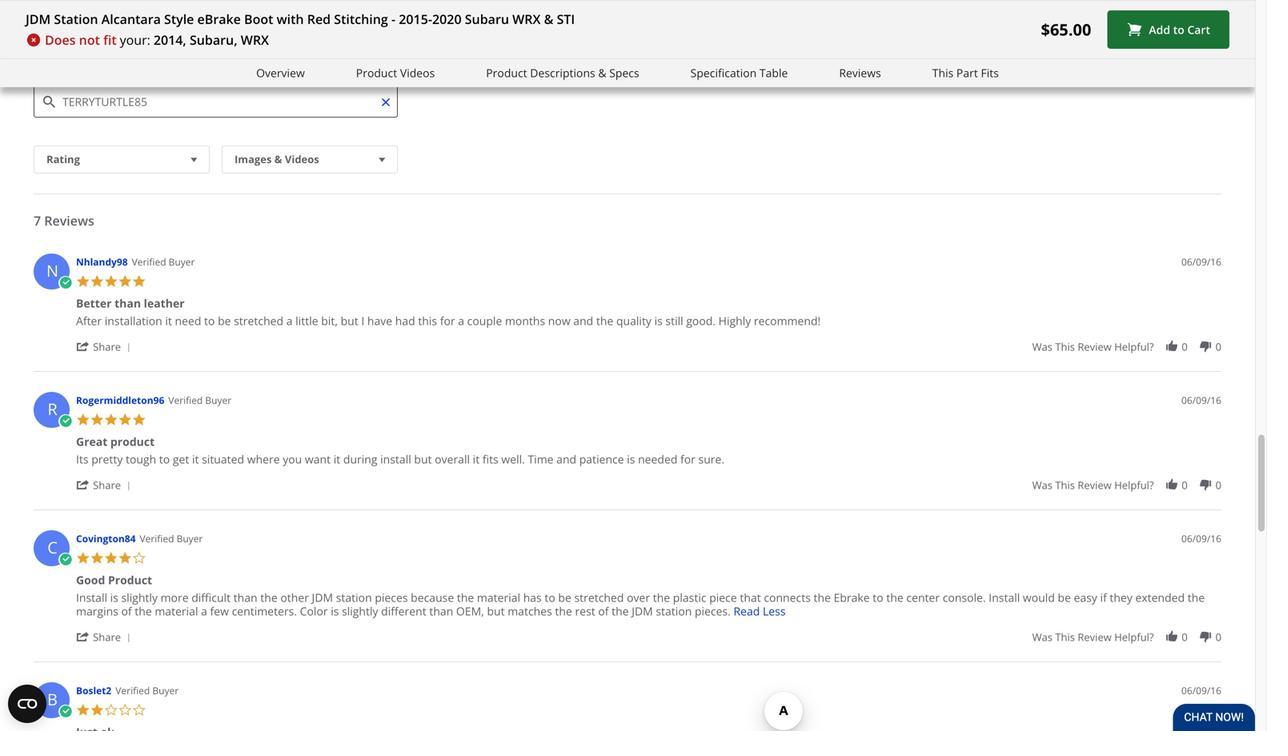 Task type: locate. For each thing, give the bounding box(es) containing it.
was this review helpful? left 'vote up review by nhlandy98 on  9 jun 2016' image
[[1032, 340, 1154, 354]]

empty star image down the boslet2 verified buyer
[[118, 704, 132, 718]]

was this review helpful? left vote up review by rogermiddleton96 on  9 jun 2016 'image'
[[1032, 478, 1154, 493]]

share for r
[[93, 478, 121, 493]]

of right rest
[[598, 604, 609, 619]]

2 vertical spatial share
[[93, 630, 121, 645]]

2 vertical spatial review
[[1078, 630, 1112, 645]]

1 horizontal spatial of
[[598, 604, 609, 619]]

sure.
[[698, 452, 724, 467]]

than left oem, in the left bottom of the page
[[429, 604, 453, 619]]

but inside install is slightly more difficult than the other jdm station pieces because the material has to be stretched over the plastic piece that connects the ebrake to the center console. install would be easy if they extended the margins of the material a few centimeters. color is slightly different than oem, but matches the rest of the jdm station piec
[[487, 604, 505, 619]]

2 vertical spatial was
[[1032, 630, 1052, 645]]

this for r
[[1055, 478, 1075, 493]]

vote down review by covington84 on  9 jun 2016 image
[[1199, 630, 1213, 644]]

circle checkmark image for r
[[58, 415, 72, 429]]

2 install from the left
[[989, 590, 1020, 605]]

3 was from the top
[[1032, 630, 1052, 645]]

but inside better than leather after installation it need to be stretched a little bit, but i have had this for a couple months now and the quality is still good. highly recommend!
[[341, 313, 358, 329]]

1 share image from the top
[[76, 478, 90, 492]]

2 group from the top
[[1032, 478, 1221, 493]]

reviews for filter reviews
[[69, 42, 119, 60]]

ebrake
[[834, 590, 870, 605]]

1 vertical spatial was this review helpful?
[[1032, 478, 1154, 493]]

& left sti
[[544, 10, 553, 28]]

material left has
[[477, 590, 520, 605]]

1 vertical spatial wrx
[[241, 31, 269, 48]]

0 vertical spatial group
[[1032, 340, 1221, 354]]

06/09/16 for n
[[1181, 255, 1221, 269]]

product
[[110, 434, 155, 449]]

is
[[654, 313, 663, 329], [627, 452, 635, 467], [110, 590, 118, 605], [331, 604, 339, 619]]

review
[[1078, 340, 1112, 354], [1078, 478, 1112, 493], [1078, 630, 1112, 645]]

station left pieces
[[336, 590, 372, 605]]

verified buyer heading up "get"
[[168, 394, 231, 407]]

circle checkmark image right c
[[58, 553, 72, 567]]

0 vertical spatial and
[[573, 313, 593, 329]]

2 vertical spatial &
[[274, 152, 282, 166]]

2 horizontal spatial product
[[486, 65, 527, 80]]

1 was from the top
[[1032, 340, 1052, 354]]

2 vertical spatial seperator image
[[124, 634, 133, 643]]

1 review date 06/09/16 element from the top
[[1181, 255, 1221, 269]]

verified buyer heading right boslet2
[[115, 684, 179, 698]]

during
[[343, 452, 377, 467]]

reviews for 7 reviews
[[44, 212, 94, 229]]

3 share button from the top
[[76, 629, 136, 645]]

easy
[[1074, 590, 1097, 605]]

than
[[115, 296, 141, 311], [233, 590, 257, 605], [429, 604, 453, 619]]

but
[[341, 313, 358, 329], [414, 452, 432, 467], [487, 604, 505, 619]]

good product
[[76, 573, 152, 588]]

star image
[[76, 275, 90, 289], [90, 275, 104, 289], [118, 275, 132, 289], [132, 275, 146, 289], [118, 413, 132, 427], [90, 704, 104, 718]]

share image down "margins" at the bottom left of page
[[76, 630, 90, 644]]

1 vertical spatial empty star image
[[118, 704, 132, 718]]

buyer up more
[[177, 532, 203, 545]]

2 helpful? from the top
[[1114, 478, 1154, 493]]

verified right "covington84" on the left of the page
[[140, 532, 174, 545]]

rating
[[46, 152, 80, 166]]

1 vertical spatial was
[[1032, 478, 1052, 493]]

if
[[1100, 590, 1107, 605]]

highly
[[718, 313, 751, 329]]

1 vertical spatial share button
[[76, 477, 136, 493]]

videos
[[400, 65, 435, 80], [285, 152, 319, 166]]

wrx left sti
[[512, 10, 541, 28]]

seperator image down tough
[[124, 482, 133, 491]]

seperator image down installation
[[124, 343, 133, 353]]

1 horizontal spatial empty star image
[[132, 704, 146, 718]]

videos right images
[[285, 152, 319, 166]]

get
[[173, 452, 189, 467]]

seperator image up the boslet2 verified buyer
[[124, 634, 133, 643]]

2 vertical spatial but
[[487, 604, 505, 619]]

buyer
[[169, 255, 195, 269], [205, 394, 231, 407], [177, 532, 203, 545], [152, 684, 179, 698]]

share for c
[[93, 630, 121, 645]]

share right share icon
[[93, 340, 121, 354]]

review down if
[[1078, 630, 1112, 645]]

add to cart
[[1149, 22, 1210, 37]]

review left vote up review by rogermiddleton96 on  9 jun 2016 'image'
[[1078, 478, 1112, 493]]

verified buyer heading for n
[[132, 255, 195, 269]]

tab list
[[34, 0, 172, 24]]

share button for r
[[76, 477, 136, 493]]

wrx
[[512, 10, 541, 28], [241, 31, 269, 48]]

be left 'easy'
[[1058, 590, 1071, 605]]

videos inside images & videos filter field
[[285, 152, 319, 166]]

images & videos element
[[222, 146, 398, 174]]

share down "margins" at the bottom left of page
[[93, 630, 121, 645]]

seperator image
[[124, 343, 133, 353], [124, 482, 133, 491], [124, 634, 133, 643]]

0 vertical spatial was this review helpful?
[[1032, 340, 1154, 354]]

is inside great product its pretty tough to get it situated where you want it during install but overall it fits well. time and patience is needed for sure.
[[627, 452, 635, 467]]

1 horizontal spatial material
[[477, 590, 520, 605]]

4 circle checkmark image from the top
[[58, 705, 72, 719]]

1 horizontal spatial than
[[233, 590, 257, 605]]

2 seperator image from the top
[[124, 482, 133, 491]]

a
[[286, 313, 293, 329], [458, 313, 464, 329], [201, 604, 207, 619]]

06/09/16 for b
[[1181, 684, 1221, 698]]

helpful? left 'vote up review by nhlandy98 on  9 jun 2016' image
[[1114, 340, 1154, 354]]

jdm right other
[[312, 590, 333, 605]]

06/09/16
[[1181, 255, 1221, 269], [1181, 394, 1221, 407], [1181, 532, 1221, 545], [1181, 684, 1221, 698]]

2 empty star image from the left
[[132, 704, 146, 718]]

share
[[93, 340, 121, 354], [93, 478, 121, 493], [93, 630, 121, 645]]

it right want
[[334, 452, 340, 467]]

cart
[[1187, 22, 1210, 37]]

2 06/09/16 from the top
[[1181, 394, 1221, 407]]

0 vertical spatial share button
[[76, 339, 136, 354]]

videos down 2015-
[[400, 65, 435, 80]]

verified buyer heading for c
[[140, 532, 203, 546]]

be left rest
[[558, 590, 571, 605]]

0 vertical spatial for
[[440, 313, 455, 329]]

verified buyer heading
[[132, 255, 195, 269], [168, 394, 231, 407], [140, 532, 203, 546], [115, 684, 179, 698]]

heading
[[76, 726, 114, 732]]

it down leather
[[165, 313, 172, 329]]

than right few
[[233, 590, 257, 605]]

2 vertical spatial share button
[[76, 629, 136, 645]]

helpful?
[[1114, 340, 1154, 354], [1114, 478, 1154, 493], [1114, 630, 1154, 645]]

0 vertical spatial stretched
[[234, 313, 283, 329]]

1 horizontal spatial videos
[[400, 65, 435, 80]]

margins
[[76, 604, 118, 619]]

for left 'couple'
[[440, 313, 455, 329]]

share button down "margins" at the bottom left of page
[[76, 629, 136, 645]]

a left 'couple'
[[458, 313, 464, 329]]

0 horizontal spatial install
[[76, 590, 107, 605]]

2 vertical spatial reviews
[[44, 212, 94, 229]]

2 share button from the top
[[76, 477, 136, 493]]

group for r
[[1032, 478, 1221, 493]]

verified buyer heading for b
[[115, 684, 179, 698]]

quality
[[616, 313, 651, 329]]

buyer right boslet2
[[152, 684, 179, 698]]

2 horizontal spatial jdm
[[632, 604, 653, 619]]

2 horizontal spatial but
[[487, 604, 505, 619]]

es. read less
[[716, 604, 786, 619]]

0 horizontal spatial wrx
[[241, 31, 269, 48]]

the left other
[[260, 590, 278, 605]]

buyer up the situated
[[205, 394, 231, 407]]

is right color
[[331, 604, 339, 619]]

the right rest
[[612, 604, 629, 619]]

1 vertical spatial group
[[1032, 478, 1221, 493]]

0 horizontal spatial &
[[274, 152, 282, 166]]

a left few
[[201, 604, 207, 619]]

leather
[[144, 296, 185, 311]]

1 vertical spatial and
[[556, 452, 576, 467]]

1 vertical spatial for
[[680, 452, 695, 467]]

and
[[573, 313, 593, 329], [556, 452, 576, 467]]

1 group from the top
[[1032, 340, 1221, 354]]

is inside better than leather after installation it need to be stretched a little bit, but i have had this for a couple months now and the quality is still good. highly recommend!
[[654, 313, 663, 329]]

empty star image
[[132, 551, 146, 565], [118, 704, 132, 718]]

2 was from the top
[[1032, 478, 1052, 493]]

star image
[[104, 275, 118, 289], [76, 413, 90, 427], [90, 413, 104, 427], [104, 413, 118, 427], [132, 413, 146, 427], [76, 551, 90, 565], [90, 551, 104, 565], [104, 551, 118, 565], [118, 551, 132, 565], [76, 704, 90, 718]]

0 vertical spatial &
[[544, 10, 553, 28]]

but right the install
[[414, 452, 432, 467]]

0 horizontal spatial empty star image
[[104, 704, 118, 718]]

more
[[161, 590, 189, 605]]

to inside better than leather after installation it need to be stretched a little bit, but i have had this for a couple months now and the quality is still good. highly recommend!
[[204, 313, 215, 329]]

review left 'vote up review by nhlandy98 on  9 jun 2016' image
[[1078, 340, 1112, 354]]

1 review from the top
[[1078, 340, 1112, 354]]

share image
[[76, 340, 90, 354]]

1 horizontal spatial for
[[680, 452, 695, 467]]

of right "margins" at the bottom left of page
[[121, 604, 132, 619]]

3 group from the top
[[1032, 630, 1221, 645]]

seperator image for n
[[124, 343, 133, 353]]

was
[[1032, 340, 1052, 354], [1032, 478, 1052, 493], [1032, 630, 1052, 645]]

install
[[76, 590, 107, 605], [989, 590, 1020, 605]]

1 vertical spatial seperator image
[[124, 482, 133, 491]]

1 horizontal spatial but
[[414, 452, 432, 467]]

2 share image from the top
[[76, 630, 90, 644]]

0 horizontal spatial a
[[201, 604, 207, 619]]

boslet2
[[76, 684, 111, 698]]

1 vertical spatial review
[[1078, 478, 1112, 493]]

slightly
[[121, 590, 158, 605], [342, 604, 378, 619]]

time
[[528, 452, 553, 467]]

1 vertical spatial videos
[[285, 152, 319, 166]]

empty star image
[[104, 704, 118, 718], [132, 704, 146, 718]]

to inside button
[[1173, 22, 1184, 37]]

group
[[1032, 340, 1221, 354], [1032, 478, 1221, 493], [1032, 630, 1221, 645]]

jdm left plastic at the bottom
[[632, 604, 653, 619]]

0 horizontal spatial product
[[108, 573, 152, 588]]

1 horizontal spatial install
[[989, 590, 1020, 605]]

2020
[[432, 10, 461, 28]]

station left "piec" at the right of page
[[656, 604, 692, 619]]

with
[[277, 10, 304, 28]]

vote up review by nhlandy98 on  9 jun 2016 image
[[1165, 340, 1179, 354]]

of
[[121, 604, 132, 619], [598, 604, 609, 619]]

2 horizontal spatial a
[[458, 313, 464, 329]]

2 circle checkmark image from the top
[[58, 415, 72, 429]]

helpful? left vote up review by covington84 on  9 jun 2016 image
[[1114, 630, 1154, 645]]

product left descriptions
[[486, 65, 527, 80]]

2 vertical spatial was this review helpful?
[[1032, 630, 1154, 645]]

verified buyer heading up more
[[140, 532, 203, 546]]

3 seperator image from the top
[[124, 634, 133, 643]]

& right images
[[274, 152, 282, 166]]

share image for c
[[76, 630, 90, 644]]

1 vertical spatial stretched
[[574, 590, 624, 605]]

down triangle image
[[375, 151, 389, 168]]

Search Reviews search field
[[34, 86, 398, 118]]

to inside great product its pretty tough to get it situated where you want it during install but overall it fits well. time and patience is needed for sure.
[[159, 452, 170, 467]]

3 review date 06/09/16 element from the top
[[1181, 532, 1221, 546]]

product
[[356, 65, 397, 80], [486, 65, 527, 80], [108, 573, 152, 588]]

rogermiddleton96 verified buyer
[[76, 394, 231, 407]]

1 vertical spatial but
[[414, 452, 432, 467]]

review date 06/09/16 element
[[1181, 255, 1221, 269], [1181, 394, 1221, 407], [1181, 532, 1221, 546], [1181, 684, 1221, 698]]

1 vertical spatial share
[[93, 478, 121, 493]]

than up installation
[[115, 296, 141, 311]]

3 06/09/16 from the top
[[1181, 532, 1221, 545]]

0 horizontal spatial but
[[341, 313, 358, 329]]

06/09/16 for c
[[1181, 532, 1221, 545]]

material left few
[[155, 604, 198, 619]]

product for product videos
[[356, 65, 397, 80]]

2 horizontal spatial be
[[1058, 590, 1071, 605]]

well.
[[501, 452, 525, 467]]

circle checkmark image
[[58, 276, 72, 290], [58, 415, 72, 429], [58, 553, 72, 567], [58, 705, 72, 719]]

great product heading
[[76, 434, 155, 453]]

alcantara
[[101, 10, 161, 28]]

1 vertical spatial share image
[[76, 630, 90, 644]]

wrx down "boot"
[[241, 31, 269, 48]]

buyer for r
[[205, 394, 231, 407]]

over
[[627, 590, 650, 605]]

helpful? for r
[[1114, 478, 1154, 493]]

verified
[[132, 255, 166, 269], [168, 394, 203, 407], [140, 532, 174, 545], [115, 684, 150, 698]]

be right need
[[218, 313, 231, 329]]

3 share from the top
[[93, 630, 121, 645]]

better than leather after installation it need to be stretched a little bit, but i have had this for a couple months now and the quality is still good. highly recommend!
[[76, 296, 821, 329]]

2 vertical spatial group
[[1032, 630, 1221, 645]]

verified buyer heading up leather
[[132, 255, 195, 269]]

0 vertical spatial was
[[1032, 340, 1052, 354]]

review date 06/09/16 element for n
[[1181, 255, 1221, 269]]

the left rest
[[555, 604, 572, 619]]

0
[[1182, 340, 1188, 354], [1215, 340, 1221, 354], [1182, 478, 1188, 493], [1215, 478, 1221, 493], [1182, 630, 1188, 645], [1215, 630, 1221, 645]]

extended
[[1135, 590, 1185, 605]]

patience
[[579, 452, 624, 467]]

vote down review by nhlandy98 on  9 jun 2016 image
[[1199, 340, 1213, 354]]

circle checkmark image down 7 reviews at the left
[[58, 276, 72, 290]]

and right time
[[556, 452, 576, 467]]

share down pretty
[[93, 478, 121, 493]]

empty star image down covington84 verified buyer
[[132, 551, 146, 565]]

1 vertical spatial &
[[598, 65, 606, 80]]

1 horizontal spatial product
[[356, 65, 397, 80]]

share image down its
[[76, 478, 90, 492]]

bit,
[[321, 313, 338, 329]]

1 share from the top
[[93, 340, 121, 354]]

1 circle checkmark image from the top
[[58, 276, 72, 290]]

connects
[[764, 590, 811, 605]]

2 share from the top
[[93, 478, 121, 493]]

es.
[[716, 604, 731, 619]]

0 horizontal spatial station
[[336, 590, 372, 605]]

is left needed
[[627, 452, 635, 467]]

1 helpful? from the top
[[1114, 340, 1154, 354]]

stretched left little
[[234, 313, 283, 329]]

that
[[740, 590, 761, 605]]

0 vertical spatial share
[[93, 340, 121, 354]]

circle checkmark image right b
[[58, 705, 72, 719]]

0 vertical spatial empty star image
[[132, 551, 146, 565]]

0 horizontal spatial be
[[218, 313, 231, 329]]

overview link
[[256, 64, 305, 82]]

circle checkmark image right "r"
[[58, 415, 72, 429]]

but left i in the top of the page
[[341, 313, 358, 329]]

stretched
[[234, 313, 283, 329], [574, 590, 624, 605]]

because
[[411, 590, 454, 605]]

1 share button from the top
[[76, 339, 136, 354]]

0 vertical spatial review
[[1078, 340, 1112, 354]]

to right the 'add'
[[1173, 22, 1184, 37]]

0 horizontal spatial for
[[440, 313, 455, 329]]

to left "get"
[[159, 452, 170, 467]]

was this review helpful?
[[1032, 340, 1154, 354], [1032, 478, 1154, 493], [1032, 630, 1154, 645]]

verified for r
[[168, 394, 203, 407]]

2 was this review helpful? from the top
[[1032, 478, 1154, 493]]

stretched inside better than leather after installation it need to be stretched a little bit, but i have had this for a couple months now and the quality is still good. highly recommend!
[[234, 313, 283, 329]]

share image for r
[[76, 478, 90, 492]]

06/09/16 for r
[[1181, 394, 1221, 407]]

1 horizontal spatial stretched
[[574, 590, 624, 605]]

share button
[[76, 339, 136, 354], [76, 477, 136, 493], [76, 629, 136, 645]]

magnifying glass image
[[43, 96, 55, 108]]

than inside better than leather after installation it need to be stretched a little bit, but i have had this for a couple months now and the quality is still good. highly recommend!
[[115, 296, 141, 311]]

and right now
[[573, 313, 593, 329]]

nhlandy98
[[76, 255, 128, 269]]

Rating Filter field
[[34, 146, 210, 174]]

0 horizontal spatial stretched
[[234, 313, 283, 329]]

different
[[381, 604, 426, 619]]

this
[[418, 313, 437, 329], [1055, 340, 1075, 354], [1055, 478, 1075, 493], [1055, 630, 1075, 645]]

4 review date 06/09/16 element from the top
[[1181, 684, 1221, 698]]

1 06/09/16 from the top
[[1181, 255, 1221, 269]]

4 06/09/16 from the top
[[1181, 684, 1221, 698]]

3 helpful? from the top
[[1114, 630, 1154, 645]]

better than leather heading
[[76, 296, 185, 314]]

0 horizontal spatial videos
[[285, 152, 319, 166]]

product down stitching at left
[[356, 65, 397, 80]]

helpful? left vote up review by rogermiddleton96 on  9 jun 2016 'image'
[[1114, 478, 1154, 493]]

1 horizontal spatial wrx
[[512, 10, 541, 28]]

0 vertical spatial reviews
[[69, 42, 119, 60]]

install down good
[[76, 590, 107, 605]]

install left would
[[989, 590, 1020, 605]]

station
[[336, 590, 372, 605], [656, 604, 692, 619]]

0 horizontal spatial of
[[121, 604, 132, 619]]

buyer for c
[[177, 532, 203, 545]]

add to cart button
[[1107, 10, 1229, 49]]

slightly left different
[[342, 604, 378, 619]]

the
[[596, 313, 613, 329], [260, 590, 278, 605], [457, 590, 474, 605], [653, 590, 670, 605], [814, 590, 831, 605], [886, 590, 903, 605], [1188, 590, 1205, 605], [135, 604, 152, 619], [555, 604, 572, 619], [612, 604, 629, 619]]

tab panel
[[26, 246, 1229, 732]]

for left sure.
[[680, 452, 695, 467]]

r
[[47, 398, 57, 420]]

0 horizontal spatial than
[[115, 296, 141, 311]]

helpful? for n
[[1114, 340, 1154, 354]]

share button down pretty
[[76, 477, 136, 493]]

vote up review by rogermiddleton96 on  9 jun 2016 image
[[1165, 478, 1179, 492]]

reviews inside heading
[[69, 42, 119, 60]]

seperator image for r
[[124, 482, 133, 491]]

review date 06/09/16 element for r
[[1181, 394, 1221, 407]]

1 horizontal spatial &
[[544, 10, 553, 28]]

down triangle image
[[187, 151, 201, 168]]

&
[[544, 10, 553, 28], [598, 65, 606, 80], [274, 152, 282, 166]]

material
[[477, 590, 520, 605], [155, 604, 198, 619]]

0 vertical spatial but
[[341, 313, 358, 329]]

3 circle checkmark image from the top
[[58, 553, 72, 567]]

stretched left over
[[574, 590, 624, 605]]

1 vertical spatial helpful?
[[1114, 478, 1154, 493]]

was for n
[[1032, 340, 1052, 354]]

was this review helpful? down 'easy'
[[1032, 630, 1154, 645]]

jdm up does
[[26, 10, 51, 28]]

3 was this review helpful? from the top
[[1032, 630, 1154, 645]]

buyer up leather
[[169, 255, 195, 269]]

3 review from the top
[[1078, 630, 1112, 645]]

install
[[380, 452, 411, 467]]

is left still
[[654, 313, 663, 329]]

share image
[[76, 478, 90, 492], [76, 630, 90, 644]]

2 review from the top
[[1078, 478, 1112, 493]]

slightly down good product at bottom
[[121, 590, 158, 605]]

1 seperator image from the top
[[124, 343, 133, 353]]

verified right boslet2
[[115, 684, 150, 698]]

2 vertical spatial helpful?
[[1114, 630, 1154, 645]]

0 vertical spatial helpful?
[[1114, 340, 1154, 354]]

but right oem, in the left bottom of the page
[[487, 604, 505, 619]]

descriptions
[[530, 65, 595, 80]]

the left "quality"
[[596, 313, 613, 329]]

1 was this review helpful? from the top
[[1032, 340, 1154, 354]]

& inside field
[[274, 152, 282, 166]]

2 of from the left
[[598, 604, 609, 619]]

was this review helpful? for r
[[1032, 478, 1154, 493]]

0 vertical spatial seperator image
[[124, 343, 133, 353]]

0 vertical spatial videos
[[400, 65, 435, 80]]

for inside great product its pretty tough to get it situated where you want it during install but overall it fits well. time and patience is needed for sure.
[[680, 452, 695, 467]]

2 review date 06/09/16 element from the top
[[1181, 394, 1221, 407]]

0 vertical spatial share image
[[76, 478, 90, 492]]

verified up leather
[[132, 255, 166, 269]]

to right need
[[204, 313, 215, 329]]

tab panel containing n
[[26, 246, 1229, 732]]



Task type: vqa. For each thing, say whether or not it's contained in the screenshot.
'These items include but are not limited to:'
no



Task type: describe. For each thing, give the bounding box(es) containing it.
2 horizontal spatial &
[[598, 65, 606, 80]]

boslet2 verified buyer
[[76, 684, 179, 698]]

review date 06/09/16 element for c
[[1181, 532, 1221, 546]]

group for n
[[1032, 340, 1221, 354]]

tough
[[126, 452, 156, 467]]

buyer for n
[[169, 255, 195, 269]]

center
[[906, 590, 940, 605]]

better
[[76, 296, 112, 311]]

good product heading
[[76, 573, 152, 591]]

station
[[54, 10, 98, 28]]

circle checkmark image for c
[[58, 553, 72, 567]]

this inside better than leather after installation it need to be stretched a little bit, but i have had this for a couple months now and the quality is still good. highly recommend!
[[418, 313, 437, 329]]

1 horizontal spatial jdm
[[312, 590, 333, 605]]

have
[[367, 313, 392, 329]]

review for n
[[1078, 340, 1112, 354]]

sti
[[557, 10, 575, 28]]

and inside better than leather after installation it need to be stretched a little bit, but i have had this for a couple months now and the quality is still good. highly recommend!
[[573, 313, 593, 329]]

the right over
[[653, 590, 670, 605]]

pieces
[[375, 590, 408, 605]]

c
[[47, 537, 57, 559]]

helpful? for c
[[1114, 630, 1154, 645]]

situated
[[202, 452, 244, 467]]

rest
[[575, 604, 595, 619]]

verified for c
[[140, 532, 174, 545]]

boot
[[244, 10, 273, 28]]

the left "ebrake"
[[814, 590, 831, 605]]

review date 06/09/16 element for b
[[1181, 684, 1221, 698]]

1 vertical spatial reviews
[[839, 65, 881, 80]]

product descriptions & specs
[[486, 65, 639, 80]]

0 vertical spatial wrx
[[512, 10, 541, 28]]

this part fits link
[[932, 64, 999, 82]]

good.
[[686, 313, 716, 329]]

b
[[47, 689, 58, 711]]

was this review helpful? for c
[[1032, 630, 1154, 645]]

rogermiddleton96
[[76, 394, 164, 407]]

needed
[[638, 452, 677, 467]]

circle checkmark image for n
[[58, 276, 72, 290]]

Images & Videos Filter field
[[222, 146, 398, 174]]

fit
[[103, 31, 117, 48]]

not
[[79, 31, 100, 48]]

your:
[[120, 31, 150, 48]]

rating element
[[34, 146, 210, 174]]

pretty
[[91, 452, 123, 467]]

0 right 'vote up review by nhlandy98 on  9 jun 2016' image
[[1182, 340, 1188, 354]]

buyer for b
[[152, 684, 179, 698]]

few
[[210, 604, 229, 619]]

overview
[[256, 65, 305, 80]]

n
[[46, 260, 58, 282]]

seperator image for c
[[124, 634, 133, 643]]

1 horizontal spatial station
[[656, 604, 692, 619]]

filter
[[34, 42, 66, 60]]

is down good product at bottom
[[110, 590, 118, 605]]

2 horizontal spatial than
[[429, 604, 453, 619]]

was for c
[[1032, 630, 1052, 645]]

group for c
[[1032, 630, 1221, 645]]

this part fits
[[932, 65, 999, 80]]

after
[[76, 313, 102, 329]]

ebrake
[[197, 10, 241, 28]]

specs
[[609, 65, 639, 80]]

would
[[1023, 590, 1055, 605]]

-
[[391, 10, 395, 28]]

difficult
[[191, 590, 231, 605]]

product descriptions & specs link
[[486, 64, 639, 82]]

want
[[305, 452, 331, 467]]

1 horizontal spatial be
[[558, 590, 571, 605]]

and inside great product its pretty tough to get it situated where you want it during install but overall it fits well. time and patience is needed for sure.
[[556, 452, 576, 467]]

1 horizontal spatial slightly
[[342, 604, 378, 619]]

0 horizontal spatial slightly
[[121, 590, 158, 605]]

months
[[505, 313, 545, 329]]

fits
[[482, 452, 498, 467]]

1 horizontal spatial a
[[286, 313, 293, 329]]

they
[[1110, 590, 1132, 605]]

still
[[665, 313, 683, 329]]

jdm station alcantara style ebrake boot with red stitching - 2015-2020 subaru wrx & sti
[[26, 10, 575, 28]]

share button for c
[[76, 629, 136, 645]]

add
[[1149, 22, 1170, 37]]

product inside heading
[[108, 573, 152, 588]]

specification table
[[690, 65, 788, 80]]

0 horizontal spatial material
[[155, 604, 198, 619]]

recommend!
[[754, 313, 821, 329]]

1 install from the left
[[76, 590, 107, 605]]

had
[[395, 313, 415, 329]]

it inside better than leather after installation it need to be stretched a little bit, but i have had this for a couple months now and the quality is still good. highly recommend!
[[165, 313, 172, 329]]

1 of from the left
[[121, 604, 132, 619]]

videos inside product videos link
[[400, 65, 435, 80]]

this for c
[[1055, 630, 1075, 645]]

stretched inside install is slightly more difficult than the other jdm station pieces because the material has to be stretched over the plastic piece that connects the ebrake to the center console. install would be easy if they extended the margins of the material a few centimeters. color is slightly different than oem, but matches the rest of the jdm station piec
[[574, 590, 624, 605]]

filter reviews heading
[[34, 42, 1221, 74]]

matches
[[508, 604, 552, 619]]

be inside better than leather after installation it need to be stretched a little bit, but i have had this for a couple months now and the quality is still good. highly recommend!
[[218, 313, 231, 329]]

1 empty star image from the left
[[104, 704, 118, 718]]

review for c
[[1078, 630, 1112, 645]]

nhlandy98 verified buyer
[[76, 255, 195, 269]]

but inside great product its pretty tough to get it situated where you want it during install but overall it fits well. time and patience is needed for sure.
[[414, 452, 432, 467]]

red
[[307, 10, 331, 28]]

product for product descriptions & specs
[[486, 65, 527, 80]]

now
[[548, 313, 570, 329]]

couple
[[467, 313, 502, 329]]

specification
[[690, 65, 757, 80]]

less
[[763, 604, 786, 619]]

its
[[76, 452, 89, 467]]

overall
[[435, 452, 470, 467]]

to right has
[[545, 590, 555, 605]]

covington84 verified buyer
[[76, 532, 203, 545]]

great
[[76, 434, 107, 449]]

7
[[34, 212, 41, 229]]

for inside better than leather after installation it need to be stretched a little bit, but i have had this for a couple months now and the quality is still good. highly recommend!
[[440, 313, 455, 329]]

vote down review by rogermiddleton96 on  9 jun 2016 image
[[1199, 478, 1213, 492]]

the left more
[[135, 604, 152, 619]]

covington84
[[76, 532, 136, 545]]

this for n
[[1055, 340, 1075, 354]]

subaru,
[[190, 31, 237, 48]]

was for r
[[1032, 478, 1052, 493]]

open widget image
[[8, 685, 46, 724]]

0 right vote down review by covington84 on  9 jun 2016 icon
[[1215, 630, 1221, 645]]

it left 'fits'
[[473, 452, 480, 467]]

product videos
[[356, 65, 435, 80]]

to right "ebrake"
[[873, 590, 883, 605]]

install is slightly more difficult than the other jdm station pieces because the material has to be stretched over the plastic piece that connects the ebrake to the center console. install would be easy if they extended the margins of the material a few centimeters. color is slightly different than oem, but matches the rest of the jdm station piec
[[76, 590, 1205, 619]]

0 right "vote down review by rogermiddleton96 on  9 jun 2016" image
[[1215, 478, 1221, 493]]

the right because
[[457, 590, 474, 605]]

images
[[235, 152, 272, 166]]

need
[[175, 313, 201, 329]]

vote up review by covington84 on  9 jun 2016 image
[[1165, 630, 1179, 644]]

share for n
[[93, 340, 121, 354]]

the right extended on the bottom
[[1188, 590, 1205, 605]]

table
[[760, 65, 788, 80]]

where
[[247, 452, 280, 467]]

plastic
[[673, 590, 706, 605]]

0 right vote up review by rogermiddleton96 on  9 jun 2016 'image'
[[1182, 478, 1188, 493]]

has
[[523, 590, 542, 605]]

console.
[[943, 590, 986, 605]]

0 right vote up review by covington84 on  9 jun 2016 image
[[1182, 630, 1188, 645]]

little
[[295, 313, 318, 329]]

circle checkmark image for b
[[58, 705, 72, 719]]

0 right vote down review by nhlandy98 on  9 jun 2016 icon
[[1215, 340, 1221, 354]]

was this review helpful? for n
[[1032, 340, 1154, 354]]

piece
[[709, 590, 737, 605]]

review for r
[[1078, 478, 1112, 493]]

does
[[45, 31, 76, 48]]

a inside install is slightly more difficult than the other jdm station pieces because the material has to be stretched over the plastic piece that connects the ebrake to the center console. install would be easy if they extended the margins of the material a few centimeters. color is slightly different than oem, but matches the rest of the jdm station piec
[[201, 604, 207, 619]]

you
[[283, 452, 302, 467]]

fits
[[981, 65, 999, 80]]

it right "get"
[[192, 452, 199, 467]]

verified for n
[[132, 255, 166, 269]]

part
[[956, 65, 978, 80]]

0 horizontal spatial jdm
[[26, 10, 51, 28]]

does not fit your: 2014, subaru, wrx
[[45, 31, 269, 48]]

great product its pretty tough to get it situated where you want it during install but overall it fits well. time and patience is needed for sure.
[[76, 434, 724, 467]]

share button for n
[[76, 339, 136, 354]]

verified for b
[[115, 684, 150, 698]]

the inside better than leather after installation it need to be stretched a little bit, but i have had this for a couple months now and the quality is still good. highly recommend!
[[596, 313, 613, 329]]

images & videos
[[235, 152, 319, 166]]

verified buyer heading for r
[[168, 394, 231, 407]]

product videos link
[[356, 64, 435, 82]]

this
[[932, 65, 953, 80]]

7 reviews
[[34, 212, 94, 229]]

the left center
[[886, 590, 903, 605]]

piec
[[695, 604, 716, 619]]

oem,
[[456, 604, 484, 619]]



